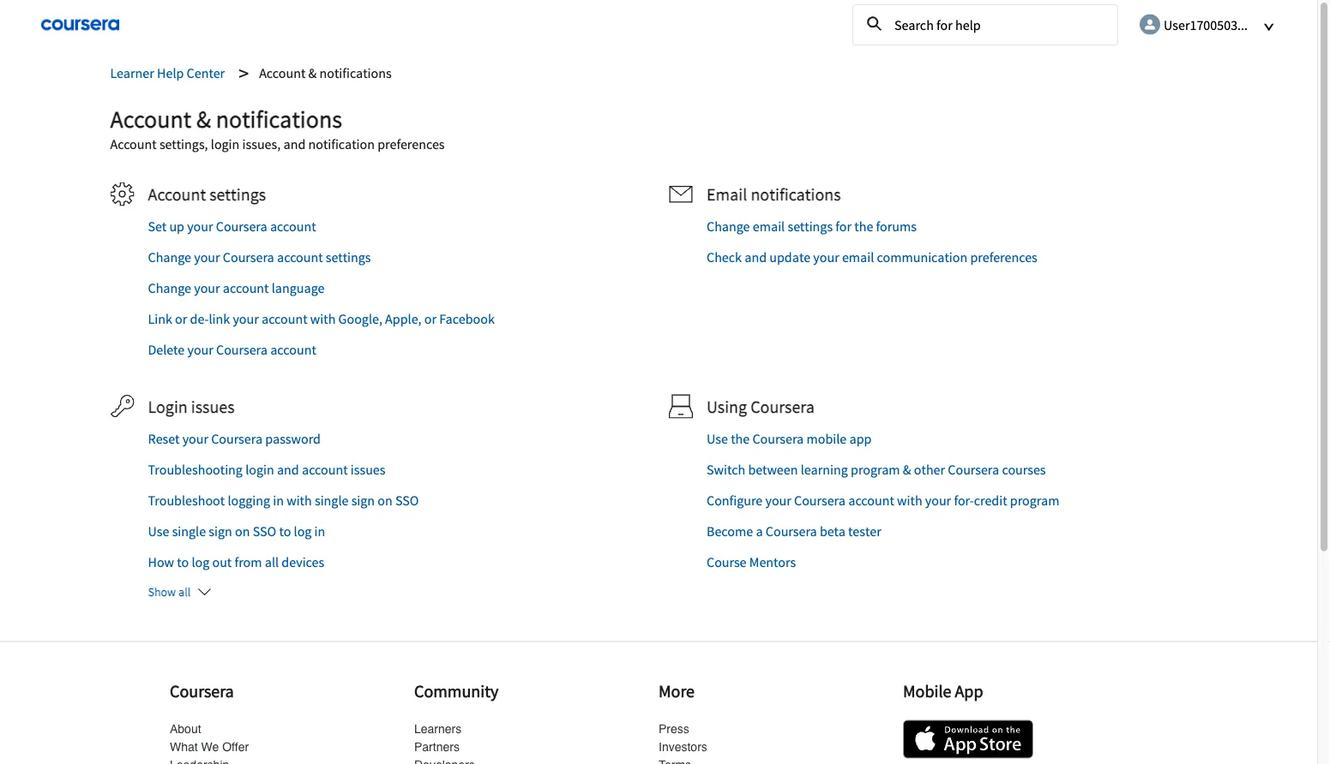 Task type: describe. For each thing, give the bounding box(es) containing it.
learners link
[[414, 723, 462, 737]]

coursera down learning
[[794, 493, 846, 510]]

become a coursera beta tester
[[707, 523, 881, 541]]

coursera up for-
[[948, 462, 999, 479]]

1 vertical spatial the
[[731, 431, 750, 448]]

for-
[[954, 493, 974, 510]]

use single sign on sso to log in
[[148, 523, 325, 541]]

email
[[707, 183, 747, 205]]

change for change your coursera account settings
[[148, 249, 191, 266]]

1 vertical spatial and
[[745, 249, 767, 266]]

a
[[756, 523, 763, 541]]

notifications for account & notifications account settings, login issues, and notification preferences
[[216, 104, 342, 134]]

1 horizontal spatial on
[[378, 493, 393, 510]]

switch between learning program & other coursera courses link
[[707, 462, 1046, 479]]

apple,
[[385, 311, 422, 328]]

we
[[201, 741, 219, 755]]

app
[[955, 681, 983, 702]]

account settings
[[148, 183, 266, 205]]

1 horizontal spatial issues
[[351, 462, 385, 479]]

beta
[[820, 523, 845, 541]]

0 horizontal spatial settings
[[209, 183, 266, 205]]

tester
[[848, 523, 881, 541]]

login inside account & notifications account settings, login issues, and notification preferences
[[211, 136, 240, 153]]

1 or from the left
[[175, 311, 187, 328]]

delete your coursera account
[[148, 342, 316, 359]]

issues,
[[242, 136, 281, 153]]

forums
[[876, 218, 917, 235]]

login
[[148, 396, 188, 418]]

notification
[[308, 136, 375, 153]]

configure your coursera account with your for-credit program link
[[707, 493, 1059, 510]]

0 vertical spatial in
[[273, 493, 284, 510]]

learner
[[110, 64, 154, 81]]

& for account & notifications account settings, login issues, and notification preferences
[[196, 104, 211, 134]]

out
[[212, 554, 232, 571]]

troubleshoot logging in with single sign on sso link
[[148, 493, 419, 510]]

link or de-link your account with google, apple, or facebook link
[[148, 311, 495, 328]]

reset
[[148, 431, 180, 448]]

with down other
[[897, 493, 922, 510]]

1 vertical spatial settings
[[788, 218, 833, 235]]

1 vertical spatial single
[[172, 523, 206, 541]]

show
[[148, 584, 176, 600]]

0 vertical spatial the
[[854, 218, 873, 235]]

coursera down link
[[216, 342, 268, 359]]

0 horizontal spatial email
[[753, 218, 785, 235]]

google,
[[338, 311, 382, 328]]

user17005035787643512328
[[1164, 16, 1326, 33]]

set up your coursera account link
[[148, 218, 316, 235]]

coursera up change your account language
[[223, 249, 274, 266]]

your down set up your coursera account link
[[194, 249, 220, 266]]

about
[[170, 723, 201, 737]]

login issues
[[148, 396, 235, 418]]

password
[[265, 431, 321, 448]]

0 horizontal spatial sign
[[209, 523, 232, 541]]

update
[[769, 249, 811, 266]]

1 horizontal spatial preferences
[[970, 249, 1037, 266]]

0 horizontal spatial program
[[851, 462, 900, 479]]

link
[[148, 311, 172, 328]]

change your coursera account settings link
[[148, 249, 371, 266]]

between
[[748, 462, 798, 479]]

use the coursera mobile app link
[[707, 431, 872, 448]]

1 horizontal spatial login
[[245, 462, 274, 479]]

troubleshooting
[[148, 462, 243, 479]]

login issues image
[[110, 395, 134, 419]]

user17005035787643512328 button
[[1135, 9, 1326, 37]]

reset your coursera password link
[[148, 431, 321, 448]]

account & notifications link
[[239, 63, 398, 83]]

change email settings for the forums link
[[707, 218, 917, 235]]

set
[[148, 218, 167, 235]]

using coursera image
[[669, 395, 693, 419]]

change your account language link
[[148, 280, 325, 297]]

your right up
[[187, 218, 213, 235]]

using coursera
[[707, 396, 815, 418]]

link or de-link your account with google, apple, or facebook
[[148, 311, 495, 328]]

troubleshooting login and account issues
[[148, 462, 385, 479]]

your left for-
[[925, 493, 951, 510]]

devices
[[282, 554, 324, 571]]

learners
[[414, 723, 462, 737]]

check
[[707, 249, 742, 266]]

your right link
[[233, 311, 259, 328]]

use single sign on sso to log in link
[[148, 523, 325, 541]]

change for change email settings for the forums
[[707, 218, 750, 235]]

coursera up troubleshooting login and account issues link
[[211, 431, 262, 448]]

account & notifications account settings, login issues, and notification preferences
[[110, 104, 445, 153]]

mentors
[[749, 554, 796, 571]]

list containing learner help center
[[110, 63, 1207, 83]]

how to log out from all devices link
[[148, 554, 324, 571]]

delete your coursera account link
[[148, 342, 316, 359]]

learning
[[801, 462, 848, 479]]

what
[[170, 741, 198, 755]]

about link
[[170, 723, 201, 737]]

from
[[235, 554, 262, 571]]

app
[[849, 431, 872, 448]]

partners link
[[414, 741, 460, 755]]

account for account & notifications account settings, login issues, and notification preferences
[[110, 104, 191, 134]]

mobile app
[[903, 681, 983, 702]]

account down password in the left bottom of the page
[[302, 462, 348, 479]]

coursera right a
[[766, 523, 817, 541]]

troubleshooting login and account issues link
[[148, 462, 385, 479]]

change your account language
[[148, 280, 325, 297]]

1 vertical spatial on
[[235, 523, 250, 541]]

1 vertical spatial sso
[[253, 523, 276, 541]]

change for change your account language
[[148, 280, 191, 297]]

troubleshoot
[[148, 493, 225, 510]]

language
[[272, 280, 325, 297]]

press link
[[659, 723, 689, 737]]

your down "de-"
[[187, 342, 213, 359]]

1 vertical spatial all
[[178, 584, 191, 600]]

1 horizontal spatial in
[[314, 523, 325, 541]]

offer
[[222, 741, 249, 755]]

course mentors link
[[707, 554, 796, 571]]



Task type: vqa. For each thing, say whether or not it's contained in the screenshot.
COULDN'T
no



Task type: locate. For each thing, give the bounding box(es) containing it.
& up account & notifications account settings, login issues, and notification preferences
[[308, 64, 317, 81]]

account up account & notifications account settings, login issues, and notification preferences
[[259, 64, 306, 81]]

notifications up issues,
[[216, 104, 342, 134]]

1 horizontal spatial email
[[842, 249, 874, 266]]

1 horizontal spatial use
[[707, 431, 728, 448]]

0 horizontal spatial to
[[177, 554, 189, 571]]

settings
[[209, 183, 266, 205], [788, 218, 833, 235], [326, 249, 371, 266]]

0 horizontal spatial in
[[273, 493, 284, 510]]

log up devices
[[294, 523, 312, 541]]

use the coursera mobile app
[[707, 431, 872, 448]]

learner help center
[[110, 64, 225, 81]]

login left issues,
[[211, 136, 240, 153]]

investors link
[[659, 741, 707, 755]]

press investors
[[659, 723, 707, 755]]

0 vertical spatial log
[[294, 523, 312, 541]]

1 horizontal spatial sign
[[351, 493, 375, 510]]

single down troubleshoot
[[172, 523, 206, 541]]

email notifications image
[[669, 182, 693, 206]]

check and update your email communication preferences link
[[707, 249, 1037, 266]]

show all image
[[198, 585, 211, 599]]

investors
[[659, 741, 707, 755]]

preferences inside account & notifications account settings, login issues, and notification preferences
[[377, 136, 445, 153]]

use for use the coursera mobile app
[[707, 431, 728, 448]]

to
[[279, 523, 291, 541], [177, 554, 189, 571]]

or left "de-"
[[175, 311, 187, 328]]

1 vertical spatial login
[[245, 462, 274, 479]]

use
[[707, 431, 728, 448], [148, 523, 169, 541]]

settings up google,
[[326, 249, 371, 266]]

2 horizontal spatial &
[[903, 462, 911, 479]]

0 horizontal spatial login
[[211, 136, 240, 153]]

in
[[273, 493, 284, 510], [314, 523, 325, 541]]

2 horizontal spatial settings
[[788, 218, 833, 235]]

1 vertical spatial use
[[148, 523, 169, 541]]

0 vertical spatial sso
[[395, 493, 419, 510]]

help
[[157, 64, 184, 81]]

mobile
[[807, 431, 847, 448]]

course mentors
[[707, 554, 796, 571]]

2 vertical spatial notifications
[[751, 183, 841, 205]]

notifications for account & notifications
[[319, 64, 392, 81]]

account down the switch between learning program & other coursera courses
[[848, 493, 894, 510]]

notifications up change email settings for the forums
[[751, 183, 841, 205]]

communication
[[877, 249, 968, 266]]

0 vertical spatial issues
[[191, 396, 235, 418]]

the up switch
[[731, 431, 750, 448]]

1 vertical spatial log
[[192, 554, 209, 571]]

configure
[[707, 493, 763, 510]]

link
[[209, 311, 230, 328]]

your up "de-"
[[194, 280, 220, 297]]

log left out at the left of the page
[[192, 554, 209, 571]]

become
[[707, 523, 753, 541]]

2 vertical spatial and
[[277, 462, 299, 479]]

0 vertical spatial login
[[211, 136, 240, 153]]

0 vertical spatial settings
[[209, 183, 266, 205]]

coursera up change your coursera account settings
[[216, 218, 267, 235]]

learners partners
[[414, 723, 462, 755]]

check and update your email communication preferences
[[707, 249, 1037, 266]]

the
[[854, 218, 873, 235], [731, 431, 750, 448]]

0 vertical spatial use
[[707, 431, 728, 448]]

email notifications
[[707, 183, 841, 205]]

notifications
[[319, 64, 392, 81], [216, 104, 342, 134], [751, 183, 841, 205]]

in right logging
[[273, 493, 284, 510]]

0 horizontal spatial preferences
[[377, 136, 445, 153]]

use up how
[[148, 523, 169, 541]]

course
[[707, 554, 747, 571]]

1 vertical spatial &
[[196, 104, 211, 134]]

list
[[110, 63, 1207, 83]]

reset your coursera password
[[148, 431, 321, 448]]

with left google,
[[310, 311, 336, 328]]

with down troubleshooting login and account issues
[[287, 493, 312, 510]]

0 horizontal spatial use
[[148, 523, 169, 541]]

account for account & notifications
[[259, 64, 306, 81]]

& up settings,
[[196, 104, 211, 134]]

0 vertical spatial notifications
[[319, 64, 392, 81]]

press
[[659, 723, 689, 737]]

notifications up notification
[[319, 64, 392, 81]]

0 vertical spatial preferences
[[377, 136, 445, 153]]

coursera up between
[[752, 431, 804, 448]]

0 horizontal spatial log
[[192, 554, 209, 571]]

sso
[[395, 493, 419, 510], [253, 523, 276, 541]]

0 vertical spatial on
[[378, 493, 393, 510]]

0 vertical spatial change
[[707, 218, 750, 235]]

account down link or de-link your account with google, apple, or facebook link on the left
[[270, 342, 316, 359]]

0 horizontal spatial issues
[[191, 396, 235, 418]]

0 vertical spatial email
[[753, 218, 785, 235]]

notifications inside account & notifications link
[[319, 64, 392, 81]]

use up switch
[[707, 431, 728, 448]]

0 vertical spatial sign
[[351, 493, 375, 510]]

troubleshoot logging in with single sign on sso
[[148, 493, 419, 510]]

your down change email settings for the forums
[[813, 249, 839, 266]]

logging
[[228, 493, 270, 510]]

1 vertical spatial program
[[1010, 493, 1059, 510]]

and up the troubleshoot logging in with single sign on sso link at the left of the page
[[277, 462, 299, 479]]

center
[[187, 64, 225, 81]]

settings left for
[[788, 218, 833, 235]]

change up link
[[148, 280, 191, 297]]

account inside account & notifications link
[[259, 64, 306, 81]]

login
[[211, 136, 240, 153], [245, 462, 274, 479]]

&
[[308, 64, 317, 81], [196, 104, 211, 134], [903, 462, 911, 479]]

2 vertical spatial settings
[[326, 249, 371, 266]]

0 horizontal spatial the
[[731, 431, 750, 448]]

account up settings,
[[110, 104, 191, 134]]

switch
[[707, 462, 745, 479]]

1 vertical spatial sign
[[209, 523, 232, 541]]

your down between
[[765, 493, 791, 510]]

and inside account & notifications account settings, login issues, and notification preferences
[[283, 136, 306, 153]]

1 horizontal spatial the
[[854, 218, 873, 235]]

set up your coursera account
[[148, 218, 316, 235]]

0 horizontal spatial single
[[172, 523, 206, 541]]

0 horizontal spatial &
[[196, 104, 211, 134]]

delete
[[148, 342, 185, 359]]

Search for help text field
[[852, 4, 1118, 45]]

courses
[[1002, 462, 1046, 479]]

or right apple,
[[424, 311, 437, 328]]

use for use single sign on sso to log in
[[148, 523, 169, 541]]

on
[[378, 493, 393, 510], [235, 523, 250, 541]]

& left other
[[903, 462, 911, 479]]

0 horizontal spatial all
[[178, 584, 191, 600]]

account
[[270, 218, 316, 235], [277, 249, 323, 266], [223, 280, 269, 297], [262, 311, 308, 328], [270, 342, 316, 359], [302, 462, 348, 479], [848, 493, 894, 510]]

1 vertical spatial preferences
[[970, 249, 1037, 266]]

email
[[753, 218, 785, 235], [842, 249, 874, 266]]

to down the troubleshoot logging in with single sign on sso link at the left of the page
[[279, 523, 291, 541]]

program
[[851, 462, 900, 479], [1010, 493, 1059, 510]]

1 horizontal spatial to
[[279, 523, 291, 541]]

facebook
[[439, 311, 495, 328]]

0 vertical spatial to
[[279, 523, 291, 541]]

change
[[707, 218, 750, 235], [148, 249, 191, 266], [148, 280, 191, 297]]

and right issues,
[[283, 136, 306, 153]]

settings up set up your coursera account
[[209, 183, 266, 205]]

the right for
[[854, 218, 873, 235]]

account up up
[[148, 183, 206, 205]]

0 vertical spatial single
[[315, 493, 349, 510]]

0 vertical spatial program
[[851, 462, 900, 479]]

1 vertical spatial issues
[[351, 462, 385, 479]]

2 vertical spatial change
[[148, 280, 191, 297]]

notifications inside account & notifications account settings, login issues, and notification preferences
[[216, 104, 342, 134]]

coursera
[[216, 218, 267, 235], [223, 249, 274, 266], [216, 342, 268, 359], [751, 396, 815, 418], [211, 431, 262, 448], [752, 431, 804, 448], [948, 462, 999, 479], [794, 493, 846, 510], [766, 523, 817, 541], [170, 681, 234, 702]]

more
[[659, 681, 695, 702]]

1 horizontal spatial settings
[[326, 249, 371, 266]]

change down up
[[148, 249, 191, 266]]

all right from
[[265, 554, 279, 571]]

log
[[294, 523, 312, 541], [192, 554, 209, 571]]

community
[[414, 681, 498, 702]]

1 vertical spatial in
[[314, 523, 325, 541]]

about what we offer
[[170, 723, 249, 755]]

1 horizontal spatial &
[[308, 64, 317, 81]]

0 vertical spatial &
[[308, 64, 317, 81]]

program down courses
[[1010, 493, 1059, 510]]

change up check
[[707, 218, 750, 235]]

other
[[914, 462, 945, 479]]

0 horizontal spatial on
[[235, 523, 250, 541]]

credit
[[974, 493, 1007, 510]]

and right check
[[745, 249, 767, 266]]

your
[[187, 218, 213, 235], [194, 249, 220, 266], [813, 249, 839, 266], [194, 280, 220, 297], [233, 311, 259, 328], [187, 342, 213, 359], [182, 431, 208, 448], [765, 493, 791, 510], [925, 493, 951, 510]]

2 vertical spatial &
[[903, 462, 911, 479]]

account down language
[[262, 311, 308, 328]]

0 vertical spatial all
[[265, 554, 279, 571]]

account up change your coursera account settings link
[[270, 218, 316, 235]]

account for account settings
[[148, 183, 206, 205]]

1 horizontal spatial program
[[1010, 493, 1059, 510]]

your up troubleshooting
[[182, 431, 208, 448]]

& for account & notifications
[[308, 64, 317, 81]]

or
[[175, 311, 187, 328], [424, 311, 437, 328]]

de-
[[190, 311, 209, 328]]

and
[[283, 136, 306, 153], [745, 249, 767, 266], [277, 462, 299, 479]]

email down the email notifications
[[753, 218, 785, 235]]

2 or from the left
[[424, 311, 437, 328]]

1 vertical spatial to
[[177, 554, 189, 571]]

1 horizontal spatial or
[[424, 311, 437, 328]]

coursera up "use the coursera mobile app" link at the bottom
[[751, 396, 815, 418]]

0 horizontal spatial sso
[[253, 523, 276, 541]]

show all
[[148, 584, 191, 600]]

account up language
[[277, 249, 323, 266]]

account & notifications
[[259, 64, 392, 81]]

preferences right notification
[[377, 136, 445, 153]]

program up configure your coursera account with your for-credit program link at the right of the page
[[851, 462, 900, 479]]

switch between learning program & other coursera courses
[[707, 462, 1046, 479]]

account down change your coursera account settings
[[223, 280, 269, 297]]

to right how
[[177, 554, 189, 571]]

& inside account & notifications account settings, login issues, and notification preferences
[[196, 104, 211, 134]]

coursera up 'about' at the left
[[170, 681, 234, 702]]

1 horizontal spatial single
[[315, 493, 349, 510]]

0 horizontal spatial or
[[175, 311, 187, 328]]

preferences right communication
[[970, 249, 1037, 266]]

how to log out from all devices
[[148, 554, 324, 571]]

for
[[836, 218, 852, 235]]

1 horizontal spatial sso
[[395, 493, 419, 510]]

None field
[[852, 4, 1118, 45]]

become a coursera beta tester link
[[707, 523, 881, 541]]

1 vertical spatial email
[[842, 249, 874, 266]]

1 vertical spatial change
[[148, 249, 191, 266]]

email down for
[[842, 249, 874, 266]]

in up devices
[[314, 523, 325, 541]]

configure your coursera account with your for-credit program
[[707, 493, 1059, 510]]

with
[[310, 311, 336, 328], [287, 493, 312, 510], [897, 493, 922, 510]]

account left settings,
[[110, 136, 157, 153]]

login up logging
[[245, 462, 274, 479]]

change your coursera account settings
[[148, 249, 371, 266]]

up
[[169, 218, 184, 235]]

using
[[707, 396, 747, 418]]

what we offer link
[[170, 741, 249, 755]]

all left show all image
[[178, 584, 191, 600]]

1 horizontal spatial log
[[294, 523, 312, 541]]

account settings image
[[110, 182, 134, 206]]

1 vertical spatial notifications
[[216, 104, 342, 134]]

1 horizontal spatial all
[[265, 554, 279, 571]]

0 vertical spatial and
[[283, 136, 306, 153]]

single up devices
[[315, 493, 349, 510]]



